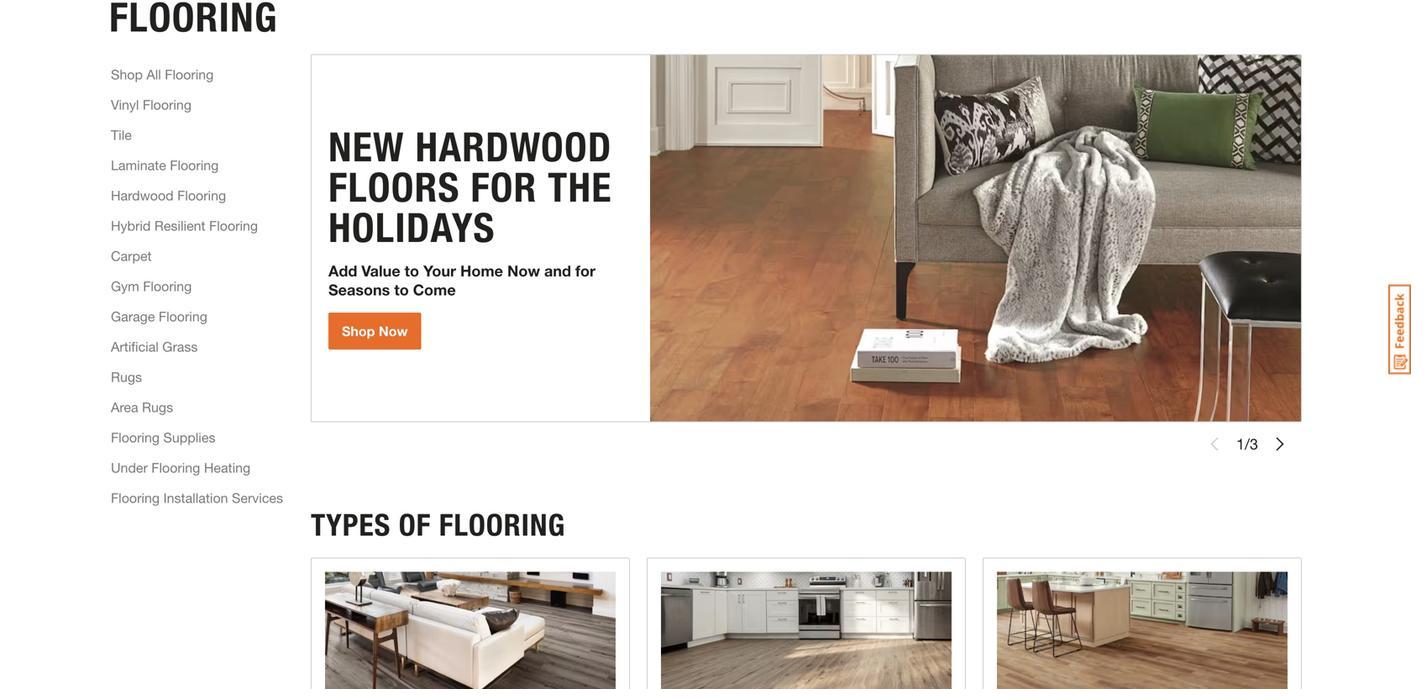 Task type: describe. For each thing, give the bounding box(es) containing it.
gym
[[111, 278, 139, 294]]

flooring inside laminate flooring link
[[170, 157, 219, 173]]

garage
[[111, 308, 155, 324]]

new hardwood floors for the holidays
[[329, 123, 612, 252]]

heating
[[204, 460, 251, 476]]

feedback link image
[[1389, 284, 1412, 375]]

flooring inside vinyl flooring link
[[143, 97, 192, 113]]

shop all flooring
[[111, 66, 214, 82]]

vinyl flooring
[[111, 97, 192, 113]]

flooring inside flooring supplies link
[[111, 429, 160, 445]]

carpet link
[[111, 246, 152, 266]]

hardwood flooring
[[111, 187, 226, 203]]

laminate flooring
[[111, 157, 219, 173]]

laminate
[[111, 157, 166, 173]]

artificial grass
[[111, 339, 198, 355]]

shop all flooring link
[[111, 64, 214, 84]]

services
[[232, 490, 283, 506]]

gym flooring link
[[111, 276, 192, 296]]

supplies
[[163, 429, 215, 445]]

flooring supplies
[[111, 429, 215, 445]]

grass
[[162, 339, 198, 355]]

0 vertical spatial to
[[405, 262, 419, 280]]

types of flooring
[[311, 507, 566, 543]]

for inside add value to your home now and for seasons to come
[[576, 262, 596, 280]]

installation
[[163, 490, 228, 506]]

flooring supplies link
[[111, 427, 215, 447]]

shop for shop now
[[342, 323, 375, 339]]

under
[[111, 460, 148, 476]]

flooring inside flooring installation services link
[[111, 490, 160, 506]]

tile link
[[111, 125, 132, 145]]

carpet
[[111, 248, 152, 264]]

area rugs
[[111, 399, 173, 415]]

come
[[413, 281, 456, 299]]

home
[[460, 262, 503, 280]]

flooring inside 'under flooring heating' link
[[151, 460, 200, 476]]

types
[[311, 507, 391, 543]]

image for     laminate flooring image
[[997, 572, 1288, 689]]

hybrid resilient flooring link
[[111, 216, 258, 236]]

flooring installation services link
[[111, 488, 283, 508]]

add
[[329, 262, 357, 280]]

flooring inside shop all flooring link
[[165, 66, 214, 82]]

tile
[[111, 127, 132, 143]]

0 vertical spatial rugs
[[111, 369, 142, 385]]

0 horizontal spatial now
[[379, 323, 408, 339]]



Task type: locate. For each thing, give the bounding box(es) containing it.
for right and
[[576, 262, 596, 280]]

for
[[471, 163, 537, 212], [576, 262, 596, 280]]

flooring inside hardwood flooring link
[[177, 187, 226, 203]]

1 vertical spatial now
[[379, 323, 408, 339]]

under flooring heating
[[111, 460, 251, 476]]

rugs link
[[111, 367, 142, 387]]

floors
[[329, 163, 460, 212]]

now inside add value to your home now and for seasons to come
[[508, 262, 540, 280]]

rugs up area
[[111, 369, 142, 385]]

shop left "all"
[[111, 66, 143, 82]]

1 horizontal spatial for
[[576, 262, 596, 280]]

hybrid resilient flooring
[[111, 218, 258, 234]]

now
[[508, 262, 540, 280], [379, 323, 408, 339]]

shop now link
[[329, 313, 421, 350]]

hardwood
[[415, 123, 612, 171], [111, 187, 174, 203]]

vinyl flooring link
[[111, 95, 192, 115]]

1 horizontal spatial now
[[508, 262, 540, 280]]

your
[[424, 262, 456, 280]]

gym flooring
[[111, 278, 192, 294]]

area rugs link
[[111, 397, 173, 417]]

to left your
[[405, 262, 419, 280]]

laminate flooring link
[[111, 155, 219, 175]]

hardwood inside new hardwood floors for the holidays
[[415, 123, 612, 171]]

1 vertical spatial shop
[[342, 323, 375, 339]]

flooring inside garage flooring link
[[159, 308, 208, 324]]

to down value
[[394, 281, 409, 299]]

resilient
[[154, 218, 206, 234]]

hardwood flooring link
[[111, 185, 226, 205]]

to
[[405, 262, 419, 280], [394, 281, 409, 299]]

image for     hybrid resilient flooring image
[[325, 572, 616, 689]]

garage flooring
[[111, 308, 208, 324]]

1 / 3
[[1237, 435, 1259, 453]]

shop down seasons
[[342, 323, 375, 339]]

1 vertical spatial to
[[394, 281, 409, 299]]

area
[[111, 399, 138, 415]]

1 vertical spatial for
[[576, 262, 596, 280]]

rugs
[[111, 369, 142, 385], [142, 399, 173, 415]]

flooring inside "hybrid resilient flooring" link
[[209, 218, 258, 234]]

holidays
[[329, 203, 495, 252]]

1 horizontal spatial hardwood
[[415, 123, 612, 171]]

the
[[548, 163, 612, 212]]

rugs up flooring supplies link at bottom
[[142, 399, 173, 415]]

/
[[1245, 435, 1250, 453]]

artificial grass link
[[111, 337, 198, 357]]

shop
[[111, 66, 143, 82], [342, 323, 375, 339]]

1 horizontal spatial shop
[[342, 323, 375, 339]]

image for new hardwood floors for the holidays image
[[650, 55, 1302, 421]]

shop now
[[342, 323, 408, 339]]

flooring installation services
[[111, 490, 283, 506]]

garage flooring link
[[111, 306, 208, 326]]

0 horizontal spatial hardwood
[[111, 187, 174, 203]]

next slide image
[[1274, 437, 1287, 451]]

0 vertical spatial shop
[[111, 66, 143, 82]]

hybrid
[[111, 218, 151, 234]]

for left the the
[[471, 163, 537, 212]]

under flooring heating link
[[111, 458, 251, 478]]

0 vertical spatial now
[[508, 262, 540, 280]]

1 vertical spatial hardwood
[[111, 187, 174, 203]]

1
[[1237, 435, 1245, 453]]

of
[[399, 507, 431, 543]]

all
[[147, 66, 161, 82]]

0 vertical spatial for
[[471, 163, 537, 212]]

add value to your home now and for seasons to come
[[329, 262, 596, 299]]

value
[[362, 262, 401, 280]]

now left and
[[508, 262, 540, 280]]

0 vertical spatial hardwood
[[415, 123, 612, 171]]

0 horizontal spatial for
[[471, 163, 537, 212]]

for inside new hardwood floors for the holidays
[[471, 163, 537, 212]]

vinyl
[[111, 97, 139, 113]]

seasons
[[329, 281, 390, 299]]

1 vertical spatial rugs
[[142, 399, 173, 415]]

image for     vinyl flooring image
[[661, 572, 952, 689]]

new
[[329, 123, 405, 171]]

3
[[1250, 435, 1259, 453]]

now down seasons
[[379, 323, 408, 339]]

and
[[545, 262, 571, 280]]

artificial
[[111, 339, 159, 355]]

this is the first slide image
[[1208, 437, 1222, 451]]

flooring inside gym flooring 'link'
[[143, 278, 192, 294]]

flooring
[[165, 66, 214, 82], [143, 97, 192, 113], [170, 157, 219, 173], [177, 187, 226, 203], [209, 218, 258, 234], [143, 278, 192, 294], [159, 308, 208, 324], [111, 429, 160, 445], [151, 460, 200, 476], [111, 490, 160, 506], [439, 507, 566, 543]]

0 horizontal spatial shop
[[111, 66, 143, 82]]

shop for shop all flooring
[[111, 66, 143, 82]]



Task type: vqa. For each thing, say whether or not it's contained in the screenshot.
Garage
yes



